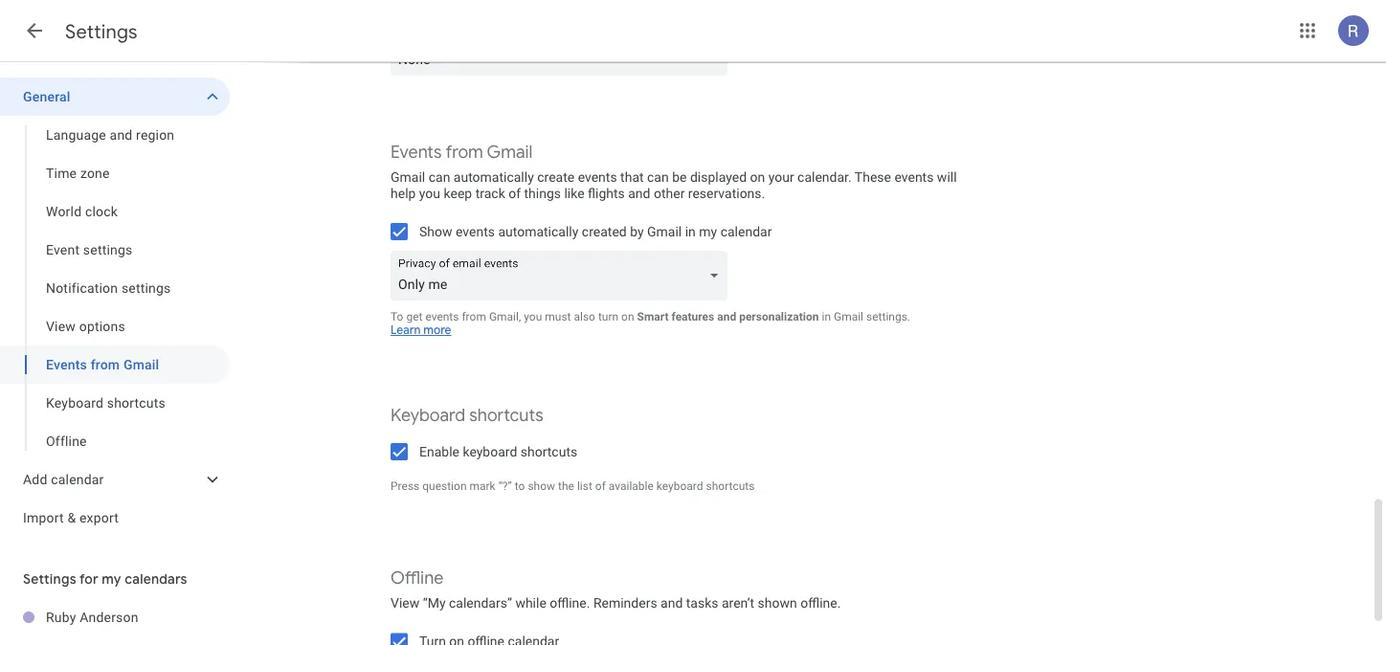 Task type: vqa. For each thing, say whether or not it's contained in the screenshot.
5th tree item
no



Task type: describe. For each thing, give the bounding box(es) containing it.
these
[[855, 170, 891, 186]]

1 vertical spatial automatically
[[498, 224, 579, 240]]

events from gmail
[[46, 357, 159, 372]]

on inside events from gmail gmail can automatically create events that can be displayed on your calendar. these events will help you keep track of things like flights and other reservations.
[[750, 170, 765, 186]]

show
[[528, 480, 555, 493]]

2 offline. from the left
[[800, 596, 841, 612]]

turn
[[598, 310, 619, 324]]

options
[[79, 318, 125, 334]]

to
[[515, 480, 525, 493]]

clock
[[85, 203, 118, 219]]

general
[[23, 89, 70, 104]]

to
[[391, 310, 403, 324]]

from inside to get events from gmail, you must also turn on smart features and personalization in gmail settings. learn more
[[462, 310, 486, 324]]

notification
[[46, 280, 118, 296]]

available
[[609, 480, 654, 493]]

1 offline. from the left
[[550, 596, 590, 612]]

must
[[545, 310, 571, 324]]

you inside events from gmail gmail can automatically create events that can be displayed on your calendar. these events will help you keep track of things like flights and other reservations.
[[419, 186, 440, 201]]

more
[[423, 324, 451, 338]]

import
[[23, 510, 64, 526]]

gmail up track on the top left of page
[[487, 142, 533, 164]]

event settings
[[46, 242, 133, 257]]

keep
[[444, 186, 472, 201]]

gmail left keep
[[391, 170, 425, 186]]

zone
[[80, 165, 110, 181]]

like
[[564, 186, 585, 201]]

0 horizontal spatial calendar
[[51, 471, 104, 487]]

and inside to get events from gmail, you must also turn on smart features and personalization in gmail settings. learn more
[[717, 310, 736, 324]]

calendar.
[[797, 170, 852, 186]]

shortcuts inside group
[[107, 395, 166, 411]]

&
[[67, 510, 76, 526]]

of inside events from gmail gmail can automatically create events that can be displayed on your calendar. these events will help you keep track of things like flights and other reservations.
[[508, 186, 521, 201]]

"?"
[[498, 480, 512, 493]]

1 can from the left
[[429, 170, 450, 186]]

1 horizontal spatial keyboard
[[391, 405, 465, 427]]

add
[[23, 471, 47, 487]]

aren't
[[722, 596, 754, 612]]

events inside to get events from gmail, you must also turn on smart features and personalization in gmail settings. learn more
[[425, 310, 459, 324]]

0 vertical spatial in
[[685, 224, 696, 240]]

gmail right by
[[647, 224, 682, 240]]

smart
[[637, 310, 669, 324]]

add calendar
[[23, 471, 104, 487]]

your
[[768, 170, 794, 186]]

language and region
[[46, 127, 174, 143]]

world clock
[[46, 203, 118, 219]]

ruby anderson tree item
[[0, 598, 230, 637]]

settings.
[[866, 310, 910, 324]]

and inside the offline view "my calendars" while offline. reminders and tasks aren't shown offline.
[[661, 596, 683, 612]]

in inside to get events from gmail, you must also turn on smart features and personalization in gmail settings. learn more
[[822, 310, 831, 324]]

reminders
[[593, 596, 657, 612]]

settings for my calendars
[[23, 571, 187, 588]]

created
[[582, 224, 627, 240]]

go back image
[[23, 19, 46, 42]]

language
[[46, 127, 106, 143]]

press
[[391, 480, 420, 493]]

1 horizontal spatial keyboard shortcuts
[[391, 405, 544, 427]]

show events automatically created by gmail in my calendar
[[419, 224, 772, 240]]

group containing language and region
[[0, 116, 230, 460]]

0 horizontal spatial keyboard
[[46, 395, 103, 411]]

and inside group
[[110, 127, 133, 143]]

learn
[[391, 324, 421, 338]]

while
[[515, 596, 546, 612]]

features
[[671, 310, 714, 324]]

settings for notification settings
[[121, 280, 171, 296]]

to get events from gmail, you must also turn on smart features and personalization in gmail settings. learn more
[[391, 310, 910, 338]]

calendars
[[125, 571, 187, 588]]

0 horizontal spatial my
[[102, 571, 121, 588]]

time
[[46, 165, 77, 181]]

event
[[46, 242, 80, 257]]

view options
[[46, 318, 125, 334]]

question
[[422, 480, 467, 493]]

2 can from the left
[[647, 170, 669, 186]]



Task type: locate. For each thing, give the bounding box(es) containing it.
on left your
[[750, 170, 765, 186]]

view left "my
[[391, 596, 419, 612]]

0 horizontal spatial offline.
[[550, 596, 590, 612]]

get
[[406, 310, 423, 324]]

0 vertical spatial on
[[750, 170, 765, 186]]

1 vertical spatial in
[[822, 310, 831, 324]]

settings
[[65, 19, 138, 44], [23, 571, 76, 588]]

0 vertical spatial automatically
[[454, 170, 534, 186]]

None field
[[391, 26, 735, 76], [391, 251, 735, 301], [391, 26, 735, 76], [391, 251, 735, 301]]

keyboard shortcuts inside group
[[46, 395, 166, 411]]

offline.
[[550, 596, 590, 612], [800, 596, 841, 612]]

1 vertical spatial events
[[46, 357, 87, 372]]

0 horizontal spatial keyboard shortcuts
[[46, 395, 166, 411]]

gmail left settings.
[[834, 310, 863, 324]]

1 horizontal spatial events
[[391, 142, 442, 164]]

automatically inside events from gmail gmail can automatically create events that can be displayed on your calendar. these events will help you keep track of things like flights and other reservations.
[[454, 170, 534, 186]]

0 horizontal spatial you
[[419, 186, 440, 201]]

and right features
[[717, 310, 736, 324]]

gmail down the options
[[123, 357, 159, 372]]

events for events from gmail gmail can automatically create events that can be displayed on your calendar. these events will help you keep track of things like flights and other reservations.
[[391, 142, 442, 164]]

from up keep
[[446, 142, 483, 164]]

you
[[419, 186, 440, 201], [524, 310, 542, 324]]

1 vertical spatial from
[[462, 310, 486, 324]]

learn more link
[[391, 324, 451, 338]]

settings heading
[[65, 19, 138, 44]]

anderson
[[80, 609, 138, 625]]

export
[[79, 510, 119, 526]]

automatically down things
[[498, 224, 579, 240]]

displayed
[[690, 170, 747, 186]]

0 horizontal spatial of
[[508, 186, 521, 201]]

group
[[0, 116, 230, 460]]

will
[[937, 170, 957, 186]]

1 horizontal spatial of
[[595, 480, 606, 493]]

and inside events from gmail gmail can automatically create events that can be displayed on your calendar. these events will help you keep track of things like flights and other reservations.
[[628, 186, 650, 201]]

ruby anderson
[[46, 609, 138, 625]]

other
[[654, 186, 685, 201]]

calendar down reservations.
[[720, 224, 772, 240]]

0 horizontal spatial view
[[46, 318, 76, 334]]

offline up "add calendar"
[[46, 433, 87, 449]]

1 vertical spatial on
[[621, 310, 634, 324]]

and left tasks
[[661, 596, 683, 612]]

0 horizontal spatial events
[[46, 357, 87, 372]]

be
[[672, 170, 687, 186]]

0 vertical spatial of
[[508, 186, 521, 201]]

things
[[524, 186, 561, 201]]

0 vertical spatial settings
[[65, 19, 138, 44]]

import & export
[[23, 510, 119, 526]]

shown
[[758, 596, 797, 612]]

tasks
[[686, 596, 718, 612]]

1 horizontal spatial keyboard
[[656, 480, 703, 493]]

from for events from gmail gmail can automatically create events that can be displayed on your calendar. these events will help you keep track of things like flights and other reservations.
[[446, 142, 483, 164]]

for
[[79, 571, 98, 588]]

events
[[578, 170, 617, 186], [894, 170, 934, 186], [456, 224, 495, 240], [425, 310, 459, 324]]

offline
[[46, 433, 87, 449], [391, 568, 444, 590]]

world
[[46, 203, 82, 219]]

automatically
[[454, 170, 534, 186], [498, 224, 579, 240]]

tree
[[0, 78, 230, 537]]

view inside the offline view "my calendars" while offline. reminders and tasks aren't shown offline.
[[391, 596, 419, 612]]

0 vertical spatial you
[[419, 186, 440, 201]]

keyboard shortcuts up 'enable' at the left of the page
[[391, 405, 544, 427]]

on inside to get events from gmail, you must also turn on smart features and personalization in gmail settings. learn more
[[621, 310, 634, 324]]

1 vertical spatial keyboard
[[656, 480, 703, 493]]

1 vertical spatial of
[[595, 480, 606, 493]]

can left be
[[647, 170, 669, 186]]

gmail
[[487, 142, 533, 164], [391, 170, 425, 186], [647, 224, 682, 240], [834, 310, 863, 324], [123, 357, 159, 372]]

view left the options
[[46, 318, 76, 334]]

view inside group
[[46, 318, 76, 334]]

in
[[685, 224, 696, 240], [822, 310, 831, 324]]

you right help
[[419, 186, 440, 201]]

1 vertical spatial settings
[[121, 280, 171, 296]]

my down reservations.
[[699, 224, 717, 240]]

events left that on the top left of the page
[[578, 170, 617, 186]]

events right "show"
[[456, 224, 495, 240]]

events
[[391, 142, 442, 164], [46, 357, 87, 372]]

1 vertical spatial my
[[102, 571, 121, 588]]

settings left for
[[23, 571, 76, 588]]

that
[[620, 170, 644, 186]]

shortcuts
[[107, 395, 166, 411], [469, 405, 544, 427], [521, 444, 577, 460], [706, 480, 755, 493]]

gmail inside to get events from gmail, you must also turn on smart features and personalization in gmail settings. learn more
[[834, 310, 863, 324]]

on right turn
[[621, 310, 634, 324]]

from
[[446, 142, 483, 164], [462, 310, 486, 324], [91, 357, 120, 372]]

notification settings
[[46, 280, 171, 296]]

keyboard right 'available'
[[656, 480, 703, 493]]

enable keyboard shortcuts
[[419, 444, 577, 460]]

0 vertical spatial events
[[391, 142, 442, 164]]

0 vertical spatial keyboard
[[463, 444, 517, 460]]

the
[[558, 480, 574, 493]]

from inside events from gmail gmail can automatically create events that can be displayed on your calendar. these events will help you keep track of things like flights and other reservations.
[[446, 142, 483, 164]]

1 vertical spatial calendar
[[51, 471, 104, 487]]

events inside events from gmail gmail can automatically create events that can be displayed on your calendar. these events will help you keep track of things like flights and other reservations.
[[391, 142, 442, 164]]

1 vertical spatial view
[[391, 596, 419, 612]]

region
[[136, 127, 174, 143]]

flights
[[588, 186, 625, 201]]

keyboard
[[46, 395, 103, 411], [391, 405, 465, 427]]

0 vertical spatial from
[[446, 142, 483, 164]]

0 horizontal spatial in
[[685, 224, 696, 240]]

and left region
[[110, 127, 133, 143]]

events up help
[[391, 142, 442, 164]]

settings for settings
[[65, 19, 138, 44]]

0 horizontal spatial keyboard
[[463, 444, 517, 460]]

keyboard up 'enable' at the left of the page
[[391, 405, 465, 427]]

ruby
[[46, 609, 76, 625]]

events left will
[[894, 170, 934, 186]]

create
[[537, 170, 575, 186]]

0 horizontal spatial can
[[429, 170, 450, 186]]

1 vertical spatial offline
[[391, 568, 444, 590]]

events down view options
[[46, 357, 87, 372]]

offline for offline view "my calendars" while offline. reminders and tasks aren't shown offline.
[[391, 568, 444, 590]]

settings up notification settings
[[83, 242, 133, 257]]

0 vertical spatial view
[[46, 318, 76, 334]]

you inside to get events from gmail, you must also turn on smart features and personalization in gmail settings. learn more
[[524, 310, 542, 324]]

tree containing general
[[0, 78, 230, 537]]

list
[[577, 480, 592, 493]]

track
[[475, 186, 505, 201]]

reservations.
[[688, 186, 765, 201]]

settings up the options
[[121, 280, 171, 296]]

offline. right shown
[[800, 596, 841, 612]]

can right help
[[429, 170, 450, 186]]

personalization
[[739, 310, 819, 324]]

1 horizontal spatial can
[[647, 170, 669, 186]]

calendar
[[720, 224, 772, 240], [51, 471, 104, 487]]

press question mark "?" to show the list of available keyboard shortcuts
[[391, 480, 755, 493]]

you left must
[[524, 310, 542, 324]]

also
[[574, 310, 595, 324]]

1 horizontal spatial calendar
[[720, 224, 772, 240]]

of
[[508, 186, 521, 201], [595, 480, 606, 493]]

"my
[[423, 596, 446, 612]]

1 vertical spatial you
[[524, 310, 542, 324]]

time zone
[[46, 165, 110, 181]]

1 horizontal spatial you
[[524, 310, 542, 324]]

help
[[391, 186, 416, 201]]

0 horizontal spatial on
[[621, 310, 634, 324]]

2 vertical spatial from
[[91, 357, 120, 372]]

offline view "my calendars" while offline. reminders and tasks aren't shown offline.
[[391, 568, 841, 612]]

of right list in the left bottom of the page
[[595, 480, 606, 493]]

0 vertical spatial settings
[[83, 242, 133, 257]]

keyboard shortcuts
[[46, 395, 166, 411], [391, 405, 544, 427]]

settings for settings for my calendars
[[23, 571, 76, 588]]

show
[[419, 224, 452, 240]]

in right personalization
[[822, 310, 831, 324]]

and left other
[[628, 186, 650, 201]]

0 horizontal spatial offline
[[46, 433, 87, 449]]

calendars"
[[449, 596, 512, 612]]

by
[[630, 224, 644, 240]]

enable
[[419, 444, 459, 460]]

1 horizontal spatial in
[[822, 310, 831, 324]]

can
[[429, 170, 450, 186], [647, 170, 669, 186]]

keyboard shortcuts down the events from gmail
[[46, 395, 166, 411]]

from left gmail,
[[462, 310, 486, 324]]

1 horizontal spatial view
[[391, 596, 419, 612]]

offline up "my
[[391, 568, 444, 590]]

my
[[699, 224, 717, 240], [102, 571, 121, 588]]

events right get
[[425, 310, 459, 324]]

keyboard down the events from gmail
[[46, 395, 103, 411]]

settings for event settings
[[83, 242, 133, 257]]

view
[[46, 318, 76, 334], [391, 596, 419, 612]]

events from gmail gmail can automatically create events that can be displayed on your calendar. these events will help you keep track of things like flights and other reservations.
[[391, 142, 957, 201]]

0 vertical spatial offline
[[46, 433, 87, 449]]

offline for offline
[[46, 433, 87, 449]]

in down reservations.
[[685, 224, 696, 240]]

and
[[110, 127, 133, 143], [628, 186, 650, 201], [717, 310, 736, 324], [661, 596, 683, 612]]

1 horizontal spatial my
[[699, 224, 717, 240]]

settings up 'general' tree item
[[65, 19, 138, 44]]

calendar up & on the left
[[51, 471, 104, 487]]

1 horizontal spatial offline
[[391, 568, 444, 590]]

of right track on the top left of page
[[508, 186, 521, 201]]

events inside group
[[46, 357, 87, 372]]

general tree item
[[0, 78, 230, 116]]

on
[[750, 170, 765, 186], [621, 310, 634, 324]]

events for events from gmail
[[46, 357, 87, 372]]

keyboard
[[463, 444, 517, 460], [656, 480, 703, 493]]

1 horizontal spatial offline.
[[800, 596, 841, 612]]

automatically left create
[[454, 170, 534, 186]]

0 vertical spatial calendar
[[720, 224, 772, 240]]

keyboard up mark
[[463, 444, 517, 460]]

settings
[[83, 242, 133, 257], [121, 280, 171, 296]]

offline. right while
[[550, 596, 590, 612]]

my right for
[[102, 571, 121, 588]]

1 vertical spatial settings
[[23, 571, 76, 588]]

mark
[[469, 480, 496, 493]]

from down the options
[[91, 357, 120, 372]]

from for events from gmail
[[91, 357, 120, 372]]

offline inside the offline view "my calendars" while offline. reminders and tasks aren't shown offline.
[[391, 568, 444, 590]]

gmail,
[[489, 310, 521, 324]]

1 horizontal spatial on
[[750, 170, 765, 186]]

0 vertical spatial my
[[699, 224, 717, 240]]



